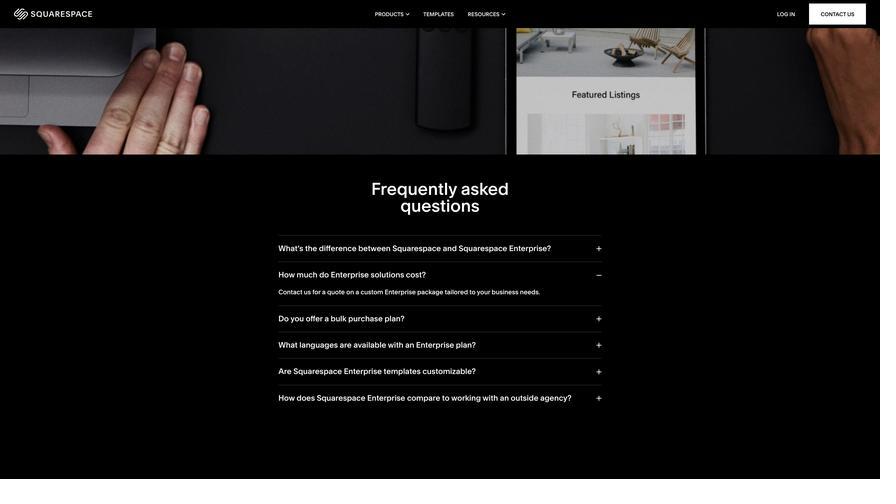 Task type: locate. For each thing, give the bounding box(es) containing it.
0 horizontal spatial an
[[405, 341, 414, 350]]

do you offer a bulk purchase plan?
[[279, 314, 405, 324]]

a right the on
[[356, 288, 359, 296]]

languages
[[300, 341, 338, 350]]

1 vertical spatial how
[[279, 394, 295, 403]]

how does squarespace enterprise compare to working with an outside agency?
[[279, 394, 572, 403]]

products button
[[375, 0, 409, 28]]

1 vertical spatial contact
[[279, 288, 303, 296]]

to left the 'your'
[[470, 288, 476, 296]]

contact inside "link"
[[821, 11, 846, 17]]

an left outside on the right bottom of the page
[[500, 394, 509, 403]]

0 horizontal spatial contact
[[279, 288, 303, 296]]

a
[[322, 288, 326, 296], [356, 288, 359, 296], [325, 314, 329, 324]]

package
[[417, 288, 443, 296]]

0 vertical spatial with
[[388, 341, 404, 350]]

background image of various tech objects on desk with real estate website opened on ipad image
[[0, 0, 880, 155]]

are squarespace enterprise templates customizable?
[[279, 367, 476, 377]]

needs.
[[520, 288, 540, 296]]

1 vertical spatial with
[[483, 394, 498, 403]]

1 how from the top
[[279, 270, 295, 280]]

difference
[[319, 244, 357, 253]]

between
[[358, 244, 391, 253]]

1 horizontal spatial contact
[[821, 11, 846, 17]]

what
[[279, 341, 298, 350]]

an
[[405, 341, 414, 350], [500, 394, 509, 403]]

a right for
[[322, 288, 326, 296]]

0 vertical spatial to
[[470, 288, 476, 296]]

log             in link
[[777, 11, 795, 17]]

log             in
[[777, 11, 795, 17]]

a left bulk
[[325, 314, 329, 324]]

with
[[388, 341, 404, 350], [483, 394, 498, 403]]

how for how does squarespace enterprise compare to working with an outside agency?
[[279, 394, 295, 403]]

your
[[477, 288, 490, 296]]

log
[[777, 11, 789, 17]]

0 horizontal spatial to
[[442, 394, 450, 403]]

what languages are available with an enterprise plan?
[[279, 341, 476, 350]]

2 how from the top
[[279, 394, 295, 403]]

1 vertical spatial plan?
[[456, 341, 476, 350]]

enterprise down the 'are squarespace enterprise templates customizable?'
[[367, 394, 405, 403]]

how left does
[[279, 394, 295, 403]]

enterprise
[[331, 270, 369, 280], [385, 288, 416, 296], [416, 341, 454, 350], [344, 367, 382, 377], [367, 394, 405, 403]]

how
[[279, 270, 295, 280], [279, 394, 295, 403]]

0 vertical spatial how
[[279, 270, 295, 280]]

to
[[470, 288, 476, 296], [442, 394, 450, 403]]

tailored
[[445, 288, 468, 296]]

0 vertical spatial an
[[405, 341, 414, 350]]

with right available
[[388, 341, 404, 350]]

resources
[[468, 11, 500, 17]]

1 horizontal spatial with
[[483, 394, 498, 403]]

plan? right purchase
[[385, 314, 405, 324]]

to left working
[[442, 394, 450, 403]]

for
[[313, 288, 321, 296]]

with right working
[[483, 394, 498, 403]]

in
[[790, 11, 795, 17]]

enterprise?
[[509, 244, 551, 253]]

0 horizontal spatial with
[[388, 341, 404, 350]]

compare
[[407, 394, 440, 403]]

an up templates
[[405, 341, 414, 350]]

do
[[279, 314, 289, 324]]

cost?
[[406, 270, 426, 280]]

templates
[[384, 367, 421, 377]]

contact for contact us
[[821, 11, 846, 17]]

0 vertical spatial contact
[[821, 11, 846, 17]]

1 vertical spatial an
[[500, 394, 509, 403]]

offer
[[306, 314, 323, 324]]

how left much
[[279, 270, 295, 280]]

frequently asked questions
[[371, 179, 509, 216]]

available
[[354, 341, 386, 350]]

a for bulk
[[325, 314, 329, 324]]

plan? up customizable?
[[456, 341, 476, 350]]

contact
[[821, 11, 846, 17], [279, 288, 303, 296]]

contact us for a quote on a custom enterprise package tailored to your business needs.
[[279, 288, 540, 296]]

products
[[375, 11, 404, 17]]

plan?
[[385, 314, 405, 324], [456, 341, 476, 350]]

working
[[451, 394, 481, 403]]

enterprise up the on
[[331, 270, 369, 280]]

0 horizontal spatial plan?
[[385, 314, 405, 324]]

squarespace
[[393, 244, 441, 253], [459, 244, 507, 253], [294, 367, 342, 377], [317, 394, 366, 403]]

custom
[[361, 288, 383, 296]]

frequently
[[371, 179, 457, 199]]

1 vertical spatial to
[[442, 394, 450, 403]]

what's
[[279, 244, 303, 253]]



Task type: vqa. For each thing, say whether or not it's contained in the screenshot.
Preview of building your own template image
no



Task type: describe. For each thing, give the bounding box(es) containing it.
agency?
[[540, 394, 572, 403]]

are
[[340, 341, 352, 350]]

how for how much do enterprise solutions cost?
[[279, 270, 295, 280]]

templates link
[[424, 0, 454, 28]]

are
[[279, 367, 292, 377]]

enterprise down solutions
[[385, 288, 416, 296]]

contact for contact us for a quote on a custom enterprise package tailored to your business needs.
[[279, 288, 303, 296]]

1 horizontal spatial plan?
[[456, 341, 476, 350]]

0 vertical spatial plan?
[[385, 314, 405, 324]]

us
[[848, 11, 855, 17]]

the
[[305, 244, 317, 253]]

contact us link
[[809, 4, 866, 25]]

do
[[319, 270, 329, 280]]

business
[[492, 288, 519, 296]]

1 horizontal spatial to
[[470, 288, 476, 296]]

does
[[297, 394, 315, 403]]

on
[[346, 288, 354, 296]]

bulk
[[331, 314, 347, 324]]

squarespace logo image
[[14, 8, 92, 20]]

and
[[443, 244, 457, 253]]

resources button
[[468, 0, 505, 28]]

questions
[[401, 195, 480, 216]]

much
[[297, 270, 318, 280]]

asked
[[461, 179, 509, 199]]

solutions
[[371, 270, 404, 280]]

1 horizontal spatial an
[[500, 394, 509, 403]]

what's the difference between squarespace and squarespace enterprise?
[[279, 244, 551, 253]]

outside
[[511, 394, 539, 403]]

enterprise up customizable?
[[416, 341, 454, 350]]

how much do enterprise solutions cost?
[[279, 270, 426, 280]]

contact us
[[821, 11, 855, 17]]

enterprise down available
[[344, 367, 382, 377]]

a for quote
[[322, 288, 326, 296]]

customizable?
[[423, 367, 476, 377]]

purchase
[[348, 314, 383, 324]]

you
[[291, 314, 304, 324]]

templates
[[424, 11, 454, 17]]

squarespace logo link
[[14, 8, 185, 20]]

us
[[304, 288, 311, 296]]

quote
[[327, 288, 345, 296]]



